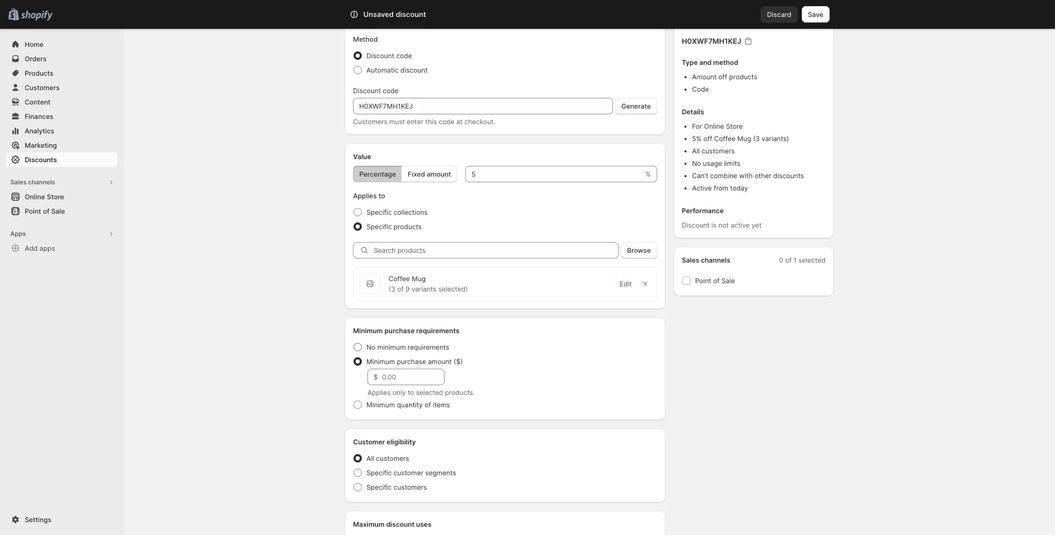 Task type: describe. For each thing, give the bounding box(es) containing it.
customers for customers
[[25, 83, 60, 92]]

1 vertical spatial sales
[[682, 256, 700, 264]]

maximum
[[353, 520, 385, 528]]

analytics link
[[6, 124, 117, 138]]

minimum for minimum purchase requirements
[[353, 327, 383, 335]]

% text field
[[466, 166, 644, 182]]

all customers
[[367, 454, 409, 462]]

1 vertical spatial sale
[[722, 277, 735, 285]]

and
[[700, 58, 712, 66]]

(3 inside the coffee mug (3 of 9 variants selected)
[[389, 285, 396, 293]]

performance
[[682, 207, 724, 215]]

search button
[[379, 6, 677, 23]]

discount for maximum
[[386, 520, 415, 528]]

1 vertical spatial amount
[[428, 357, 452, 366]]

specific for specific collections
[[367, 208, 392, 216]]

today
[[731, 184, 749, 192]]

finances link
[[6, 109, 117, 124]]

active
[[692, 184, 712, 192]]

1 horizontal spatial sales channels
[[682, 256, 731, 264]]

(3 inside for online store 5% off coffee mug (3 variants) all customers no usage limits can't combine with other discounts active from today
[[754, 134, 760, 143]]

yet
[[752, 221, 762, 229]]

can't
[[692, 171, 709, 180]]

save
[[808, 10, 824, 19]]

1
[[794, 256, 797, 264]]

minimum purchase amount ($)
[[367, 357, 463, 366]]

discount for automatic
[[401, 66, 428, 74]]

with
[[740, 171, 753, 180]]

online inside "link"
[[25, 193, 45, 201]]

of inside the coffee mug (3 of 9 variants selected)
[[397, 285, 404, 293]]

Search products text field
[[374, 242, 619, 259]]

only
[[393, 388, 406, 397]]

active
[[731, 221, 750, 229]]

products link
[[6, 66, 117, 80]]

customers link
[[6, 80, 117, 95]]

edit button
[[614, 277, 638, 291]]

maximum discount uses
[[353, 520, 432, 528]]

point inside button
[[25, 207, 41, 215]]

requirements for minimum purchase requirements
[[417, 327, 460, 335]]

products.
[[445, 388, 475, 397]]

checkout.
[[465, 117, 496, 126]]

analytics
[[25, 127, 54, 135]]

mug inside for online store 5% off coffee mug (3 variants) all customers no usage limits can't combine with other discounts active from today
[[738, 134, 752, 143]]

orders link
[[6, 51, 117, 66]]

1 vertical spatial no
[[367, 343, 376, 351]]

selected for to
[[416, 388, 443, 397]]

method
[[353, 35, 378, 43]]

content link
[[6, 95, 117, 109]]

0 vertical spatial discount code
[[367, 51, 412, 60]]

search
[[396, 10, 418, 19]]

5%
[[692, 134, 702, 143]]

1 vertical spatial all
[[367, 454, 374, 462]]

1 vertical spatial channels
[[701, 256, 731, 264]]

value
[[353, 152, 371, 161]]

applies to
[[353, 192, 385, 200]]

collections
[[394, 208, 428, 216]]

customers inside for online store 5% off coffee mug (3 variants) all customers no usage limits can't combine with other discounts active from today
[[702, 147, 735, 155]]

limits
[[724, 159, 741, 167]]

of inside point of sale link
[[43, 207, 49, 215]]

this
[[426, 117, 437, 126]]

%
[[646, 170, 651, 178]]

quantity
[[397, 401, 423, 409]]

unsaved
[[364, 10, 394, 19]]

0 horizontal spatial to
[[379, 192, 385, 200]]

percentage button
[[353, 166, 402, 182]]

save button
[[802, 6, 830, 23]]

discount is not active yet
[[682, 221, 762, 229]]

all inside for online store 5% off coffee mug (3 variants) all customers no usage limits can't combine with other discounts active from today
[[692, 147, 700, 155]]

0 vertical spatial discount
[[367, 51, 395, 60]]

shopify image
[[21, 11, 53, 21]]

specific collections
[[367, 208, 428, 216]]

1 horizontal spatial to
[[408, 388, 414, 397]]

combine
[[711, 171, 738, 180]]

$
[[374, 373, 378, 381]]

is
[[712, 221, 717, 229]]

generate button
[[615, 98, 657, 114]]

1 horizontal spatial point
[[696, 277, 712, 285]]

minimum for minimum quantity of items
[[367, 401, 395, 409]]

minimum quantity of items
[[367, 401, 450, 409]]

amount off products code
[[692, 73, 758, 93]]

home link
[[6, 37, 117, 51]]

marketing
[[25, 141, 57, 149]]

for
[[692, 122, 703, 130]]

eligibility
[[387, 438, 416, 446]]

online inside for online store 5% off coffee mug (3 variants) all customers no usage limits can't combine with other discounts active from today
[[705, 122, 725, 130]]

1 vertical spatial code
[[383, 87, 399, 95]]

selected for 1
[[799, 256, 826, 264]]

marketing link
[[6, 138, 117, 152]]

point of sale inside button
[[25, 207, 65, 215]]

browse
[[628, 246, 651, 254]]

point of sale button
[[0, 204, 124, 218]]

from
[[714, 184, 729, 192]]

customers for specific customers
[[394, 483, 427, 491]]

amount for amount off products code
[[692, 73, 717, 81]]

customers must enter this code at checkout.
[[353, 117, 496, 126]]

home
[[25, 40, 44, 48]]

discard
[[768, 10, 792, 19]]

other
[[755, 171, 772, 180]]

coffee inside the coffee mug (3 of 9 variants selected)
[[389, 274, 410, 283]]

applies for applies to
[[353, 192, 377, 200]]

customer
[[394, 469, 424, 477]]

point of sale link
[[6, 204, 117, 218]]

2 vertical spatial discount
[[682, 221, 710, 229]]

customers for customers must enter this code at checkout.
[[353, 117, 388, 126]]

9
[[406, 285, 410, 293]]



Task type: locate. For each thing, give the bounding box(es) containing it.
0 horizontal spatial sale
[[51, 207, 65, 215]]

0 vertical spatial applies
[[353, 192, 377, 200]]

1 vertical spatial discount code
[[353, 87, 399, 95]]

customer eligibility
[[353, 438, 416, 446]]

0 vertical spatial to
[[379, 192, 385, 200]]

Discount code text field
[[353, 98, 613, 114]]

0 vertical spatial amount
[[427, 170, 451, 178]]

discount code up automatic
[[367, 51, 412, 60]]

1 vertical spatial (3
[[389, 285, 396, 293]]

1 horizontal spatial no
[[692, 159, 702, 167]]

specific customers
[[367, 483, 427, 491]]

customers inside 'customers' link
[[25, 83, 60, 92]]

percentage
[[359, 170, 396, 178]]

no up can't
[[692, 159, 702, 167]]

off for amount off products
[[381, 16, 390, 25]]

customers down products at the top left of page
[[25, 83, 60, 92]]

customer
[[353, 438, 385, 446]]

1 vertical spatial point
[[696, 277, 712, 285]]

mug inside the coffee mug (3 of 9 variants selected)
[[412, 274, 426, 283]]

products inside amount off products code
[[730, 73, 758, 81]]

applies down $
[[368, 388, 391, 397]]

minimum for minimum purchase amount ($)
[[367, 357, 395, 366]]

sales channels down is
[[682, 256, 731, 264]]

for online store 5% off coffee mug (3 variants) all customers no usage limits can't combine with other discounts active from today
[[692, 122, 804, 192]]

0
[[780, 256, 784, 264]]

0 horizontal spatial mug
[[412, 274, 426, 283]]

1 specific from the top
[[367, 208, 392, 216]]

2 vertical spatial code
[[439, 117, 455, 126]]

settings link
[[6, 512, 117, 527]]

0 vertical spatial sales
[[10, 178, 27, 186]]

0 horizontal spatial channels
[[28, 178, 55, 186]]

to right only at bottom left
[[408, 388, 414, 397]]

amount for amount off products
[[353, 16, 379, 25]]

off
[[381, 16, 390, 25], [719, 73, 728, 81], [704, 134, 713, 143]]

0 horizontal spatial off
[[381, 16, 390, 25]]

code down automatic discount
[[383, 87, 399, 95]]

0 horizontal spatial point
[[25, 207, 41, 215]]

coffee inside for online store 5% off coffee mug (3 variants) all customers no usage limits can't combine with other discounts active from today
[[715, 134, 736, 143]]

code left at
[[439, 117, 455, 126]]

sales channels inside 'button'
[[10, 178, 55, 186]]

sales channels up online store
[[10, 178, 55, 186]]

requirements
[[417, 327, 460, 335], [408, 343, 450, 351]]

1 horizontal spatial store
[[726, 122, 743, 130]]

coffee
[[715, 134, 736, 143], [389, 274, 410, 283]]

1 horizontal spatial all
[[692, 147, 700, 155]]

specific for specific customers
[[367, 483, 392, 491]]

details
[[682, 108, 705, 116]]

minimum up 'minimum'
[[353, 327, 383, 335]]

1 vertical spatial products
[[730, 73, 758, 81]]

online right for
[[705, 122, 725, 130]]

purchase for amount
[[397, 357, 426, 366]]

2 vertical spatial products
[[394, 222, 422, 231]]

off left search
[[381, 16, 390, 25]]

0 vertical spatial all
[[692, 147, 700, 155]]

1 vertical spatial customers
[[353, 117, 388, 126]]

discount for unsaved
[[396, 10, 426, 19]]

no minimum requirements
[[367, 343, 450, 351]]

1 horizontal spatial channels
[[701, 256, 731, 264]]

not
[[719, 221, 729, 229]]

2 vertical spatial customers
[[394, 483, 427, 491]]

selected right 1
[[799, 256, 826, 264]]

coffee up 9 at the left bottom of the page
[[389, 274, 410, 283]]

store up point of sale button
[[47, 193, 64, 201]]

minimum purchase requirements
[[353, 327, 460, 335]]

0 horizontal spatial all
[[367, 454, 374, 462]]

store inside for online store 5% off coffee mug (3 variants) all customers no usage limits can't combine with other discounts active from today
[[726, 122, 743, 130]]

all down 5%
[[692, 147, 700, 155]]

channels up online store
[[28, 178, 55, 186]]

1 vertical spatial discount
[[353, 87, 381, 95]]

discounts
[[25, 156, 57, 164]]

0 horizontal spatial customers
[[25, 83, 60, 92]]

0 horizontal spatial sales channels
[[10, 178, 55, 186]]

1 horizontal spatial point of sale
[[696, 277, 735, 285]]

discount right unsaved
[[396, 10, 426, 19]]

customers
[[25, 83, 60, 92], [353, 117, 388, 126]]

discount
[[367, 51, 395, 60], [353, 87, 381, 95], [682, 221, 710, 229]]

discount down automatic
[[353, 87, 381, 95]]

off inside for online store 5% off coffee mug (3 variants) all customers no usage limits can't combine with other discounts active from today
[[704, 134, 713, 143]]

off down method
[[719, 73, 728, 81]]

fixed
[[408, 170, 425, 178]]

0 horizontal spatial store
[[47, 193, 64, 201]]

mug up variants
[[412, 274, 426, 283]]

requirements for no minimum requirements
[[408, 343, 450, 351]]

discount code
[[367, 51, 412, 60], [353, 87, 399, 95]]

add apps button
[[6, 241, 117, 255]]

1 vertical spatial to
[[408, 388, 414, 397]]

specific for specific customer segments
[[367, 469, 392, 477]]

amount
[[427, 170, 451, 178], [428, 357, 452, 366]]

apps
[[10, 230, 26, 237]]

fixed amount
[[408, 170, 451, 178]]

requirements up no minimum requirements
[[417, 327, 460, 335]]

1 horizontal spatial online
[[705, 122, 725, 130]]

0 vertical spatial code
[[396, 51, 412, 60]]

edit
[[620, 280, 632, 288]]

code up automatic discount
[[396, 51, 412, 60]]

1 horizontal spatial coffee
[[715, 134, 736, 143]]

store up limits at the right top of page
[[726, 122, 743, 130]]

content
[[25, 98, 51, 106]]

0 horizontal spatial sales
[[10, 178, 27, 186]]

selected)
[[439, 285, 468, 293]]

purchase for requirements
[[385, 327, 415, 335]]

1 vertical spatial selected
[[416, 388, 443, 397]]

off for amount off products code
[[719, 73, 728, 81]]

of
[[43, 207, 49, 215], [786, 256, 792, 264], [714, 277, 720, 285], [397, 285, 404, 293], [425, 401, 431, 409]]

minimum
[[353, 327, 383, 335], [367, 357, 395, 366], [367, 401, 395, 409]]

1 vertical spatial applies
[[368, 388, 391, 397]]

0 vertical spatial point of sale
[[25, 207, 65, 215]]

amount inside amount off products code
[[692, 73, 717, 81]]

1 vertical spatial online
[[25, 193, 45, 201]]

2 specific from the top
[[367, 222, 392, 231]]

0 horizontal spatial coffee
[[389, 274, 410, 283]]

channels inside 'button'
[[28, 178, 55, 186]]

0 vertical spatial selected
[[799, 256, 826, 264]]

discount up automatic
[[367, 51, 395, 60]]

specific
[[367, 208, 392, 216], [367, 222, 392, 231], [367, 469, 392, 477], [367, 483, 392, 491]]

amount left ($)
[[428, 357, 452, 366]]

0 horizontal spatial (3
[[389, 285, 396, 293]]

0 horizontal spatial selected
[[416, 388, 443, 397]]

purchase up 'minimum'
[[385, 327, 415, 335]]

0 vertical spatial sales channels
[[10, 178, 55, 186]]

(3 left variants)
[[754, 134, 760, 143]]

0 vertical spatial off
[[381, 16, 390, 25]]

0 horizontal spatial no
[[367, 343, 376, 351]]

enter
[[407, 117, 424, 126]]

discard button
[[761, 6, 798, 23]]

no left 'minimum'
[[367, 343, 376, 351]]

selected up items
[[416, 388, 443, 397]]

2 vertical spatial discount
[[386, 520, 415, 528]]

1 vertical spatial requirements
[[408, 343, 450, 351]]

applies
[[353, 192, 377, 200], [368, 388, 391, 397]]

sale inside button
[[51, 207, 65, 215]]

1 horizontal spatial selected
[[799, 256, 826, 264]]

0 horizontal spatial amount
[[353, 16, 379, 25]]

segments
[[425, 469, 456, 477]]

1 horizontal spatial sale
[[722, 277, 735, 285]]

1 vertical spatial discount
[[401, 66, 428, 74]]

requirements up minimum purchase amount ($)
[[408, 343, 450, 351]]

0 vertical spatial amount
[[353, 16, 379, 25]]

specific customer segments
[[367, 469, 456, 477]]

online store
[[25, 193, 64, 201]]

amount
[[353, 16, 379, 25], [692, 73, 717, 81]]

discounts link
[[6, 152, 117, 167]]

type
[[682, 58, 698, 66]]

0 of 1 selected
[[780, 256, 826, 264]]

1 horizontal spatial mug
[[738, 134, 752, 143]]

browse button
[[621, 242, 657, 259]]

customers up 'usage'
[[702, 147, 735, 155]]

to
[[379, 192, 385, 200], [408, 388, 414, 397]]

($)
[[454, 357, 463, 366]]

0 vertical spatial products
[[391, 16, 420, 25]]

0 vertical spatial online
[[705, 122, 725, 130]]

specific products
[[367, 222, 422, 231]]

sales down discount is not active yet on the right of page
[[682, 256, 700, 264]]

minimum down only at bottom left
[[367, 401, 395, 409]]

1 vertical spatial minimum
[[367, 357, 395, 366]]

type and method
[[682, 58, 739, 66]]

amount up code
[[692, 73, 717, 81]]

mug up limits at the right top of page
[[738, 134, 752, 143]]

channels down is
[[701, 256, 731, 264]]

0 vertical spatial sale
[[51, 207, 65, 215]]

0 vertical spatial minimum
[[353, 327, 383, 335]]

channels
[[28, 178, 55, 186], [701, 256, 731, 264]]

purchase
[[385, 327, 415, 335], [397, 357, 426, 366]]

point of sale
[[25, 207, 65, 215], [696, 277, 735, 285]]

0 vertical spatial (3
[[754, 134, 760, 143]]

0 vertical spatial mug
[[738, 134, 752, 143]]

(3 left 9 at the left bottom of the page
[[389, 285, 396, 293]]

0 vertical spatial purchase
[[385, 327, 415, 335]]

products for amount off products code
[[730, 73, 758, 81]]

discount code down automatic
[[353, 87, 399, 95]]

discount right automatic
[[401, 66, 428, 74]]

amount right fixed
[[427, 170, 451, 178]]

discount down performance
[[682, 221, 710, 229]]

1 vertical spatial sales channels
[[682, 256, 731, 264]]

settings
[[25, 516, 51, 524]]

0 vertical spatial point
[[25, 207, 41, 215]]

applies down percentage
[[353, 192, 377, 200]]

sales up online store
[[10, 178, 27, 186]]

off right 5%
[[704, 134, 713, 143]]

sales
[[10, 178, 27, 186], [682, 256, 700, 264]]

automatic discount
[[367, 66, 428, 74]]

1 vertical spatial coffee
[[389, 274, 410, 283]]

minimum
[[378, 343, 406, 351]]

fixed amount button
[[402, 166, 457, 182]]

coffee up limits at the right top of page
[[715, 134, 736, 143]]

finances
[[25, 112, 53, 121]]

no
[[692, 159, 702, 167], [367, 343, 376, 351]]

0 vertical spatial store
[[726, 122, 743, 130]]

specific for specific products
[[367, 222, 392, 231]]

1 horizontal spatial customers
[[353, 117, 388, 126]]

applies for applies only to selected products.
[[368, 388, 391, 397]]

customers left the 'must'
[[353, 117, 388, 126]]

1 vertical spatial store
[[47, 193, 64, 201]]

code
[[692, 85, 709, 93]]

0 vertical spatial customers
[[702, 147, 735, 155]]

0 vertical spatial requirements
[[417, 327, 460, 335]]

usage
[[703, 159, 723, 167]]

minimum up $
[[367, 357, 395, 366]]

to down percentage
[[379, 192, 385, 200]]

coffee mug (3 of 9 variants selected)
[[389, 274, 468, 293]]

2 vertical spatial minimum
[[367, 401, 395, 409]]

all down customer
[[367, 454, 374, 462]]

1 horizontal spatial off
[[704, 134, 713, 143]]

1 vertical spatial mug
[[412, 274, 426, 283]]

4 specific from the top
[[367, 483, 392, 491]]

items
[[433, 401, 450, 409]]

automatic
[[367, 66, 399, 74]]

apps button
[[6, 227, 117, 241]]

1 vertical spatial customers
[[376, 454, 409, 462]]

online store link
[[6, 190, 117, 204]]

add
[[25, 244, 38, 252]]

0 vertical spatial discount
[[396, 10, 426, 19]]

customers for all customers
[[376, 454, 409, 462]]

add apps
[[25, 244, 55, 252]]

products for amount off products
[[391, 16, 420, 25]]

online up point of sale button
[[25, 193, 45, 201]]

products
[[25, 69, 53, 77]]

0 vertical spatial customers
[[25, 83, 60, 92]]

discounts
[[774, 171, 804, 180]]

customers down specific customer segments
[[394, 483, 427, 491]]

purchase down no minimum requirements
[[397, 357, 426, 366]]

0 vertical spatial coffee
[[715, 134, 736, 143]]

all
[[692, 147, 700, 155], [367, 454, 374, 462]]

discount left uses
[[386, 520, 415, 528]]

1 vertical spatial point of sale
[[696, 277, 735, 285]]

mug
[[738, 134, 752, 143], [412, 274, 426, 283]]

3 specific from the top
[[367, 469, 392, 477]]

0 horizontal spatial online
[[25, 193, 45, 201]]

1 vertical spatial purchase
[[397, 357, 426, 366]]

2 vertical spatial off
[[704, 134, 713, 143]]

customers down customer eligibility at left
[[376, 454, 409, 462]]

uses
[[416, 520, 432, 528]]

2 horizontal spatial off
[[719, 73, 728, 81]]

off inside amount off products code
[[719, 73, 728, 81]]

method
[[714, 58, 739, 66]]

1 horizontal spatial (3
[[754, 134, 760, 143]]

online store button
[[0, 190, 124, 204]]

0 vertical spatial no
[[692, 159, 702, 167]]

orders
[[25, 55, 47, 63]]

sales inside 'button'
[[10, 178, 27, 186]]

1 vertical spatial amount
[[692, 73, 717, 81]]

0 horizontal spatial point of sale
[[25, 207, 65, 215]]

amount inside fixed amount button
[[427, 170, 451, 178]]

$ text field
[[382, 369, 445, 385]]

amount up "method"
[[353, 16, 379, 25]]

no inside for online store 5% off coffee mug (3 variants) all customers no usage limits can't combine with other discounts active from today
[[692, 159, 702, 167]]

store inside "link"
[[47, 193, 64, 201]]

1 vertical spatial off
[[719, 73, 728, 81]]

1 horizontal spatial sales
[[682, 256, 700, 264]]

0 vertical spatial channels
[[28, 178, 55, 186]]

sales channels
[[10, 178, 55, 186], [682, 256, 731, 264]]



Task type: vqa. For each thing, say whether or not it's contained in the screenshot.
top Sales
yes



